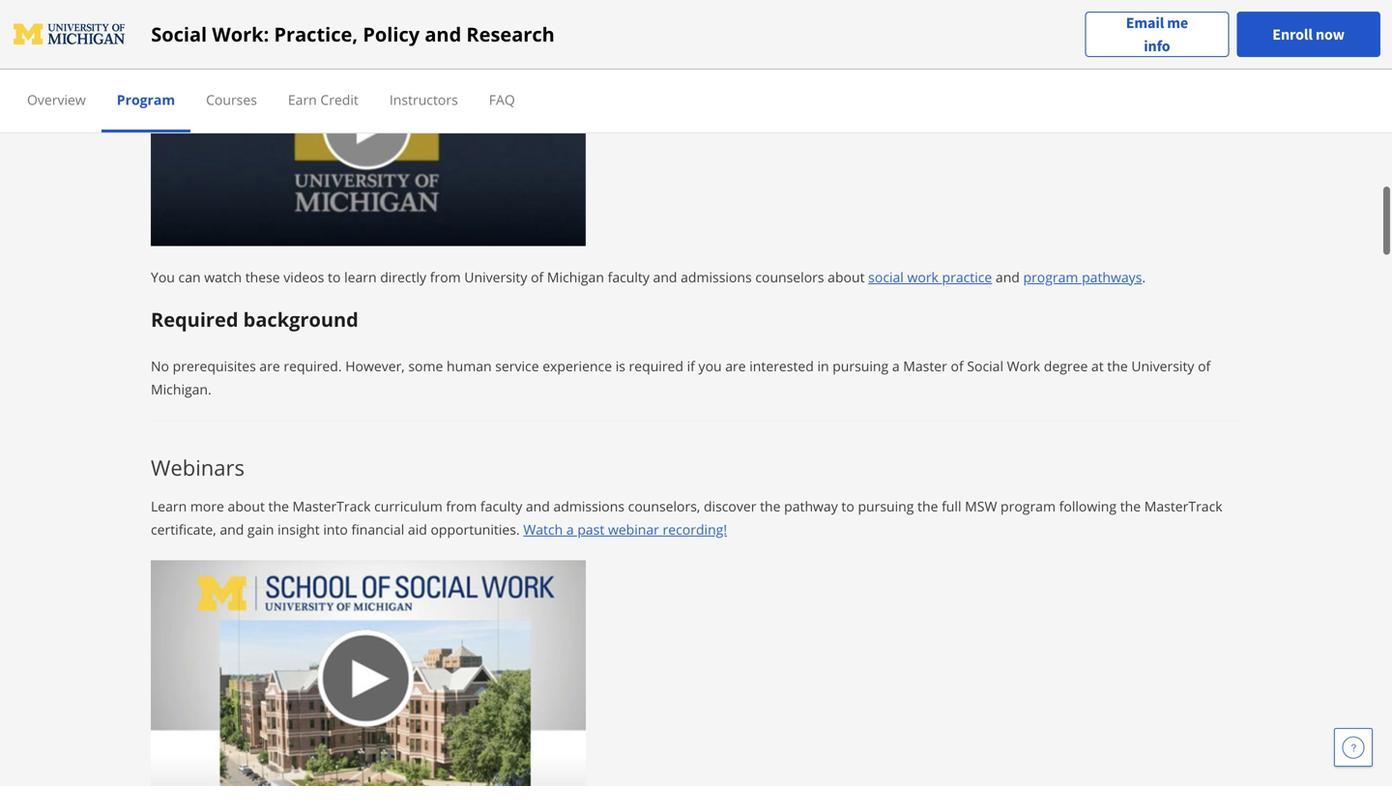 Task type: describe. For each thing, give the bounding box(es) containing it.
discover
[[704, 497, 757, 515]]

aid
[[408, 520, 427, 538]]

policy
[[363, 21, 420, 47]]

program inside learn more about the mastertrack curriculum from faculty and admissions counselors, discover the pathway to pursuing the full msw program following the mastertrack certificate, and gain insight into financial aid opportunities.
[[1001, 497, 1056, 515]]

email me info button
[[1086, 11, 1230, 58]]

pursuing inside no prerequisites are required. however, some human service experience is required if you are interested in pursuing a master of social work degree at the university of michigan.
[[833, 357, 889, 375]]

program pathways link
[[1024, 268, 1143, 286]]

0 horizontal spatial of
[[531, 268, 544, 286]]

required
[[151, 306, 238, 332]]

enroll
[[1273, 25, 1313, 44]]

required.
[[284, 357, 342, 375]]

email
[[1126, 13, 1165, 32]]

webinars
[[151, 453, 245, 482]]

enroll now
[[1273, 25, 1345, 44]]

master
[[904, 357, 948, 375]]

background
[[243, 306, 359, 332]]

0 vertical spatial faculty
[[608, 268, 650, 286]]

0 horizontal spatial a
[[567, 520, 574, 538]]

the right discover
[[760, 497, 781, 515]]

some
[[408, 357, 443, 375]]

faculty inside learn more about the mastertrack curriculum from faculty and admissions counselors, discover the pathway to pursuing the full msw program following the mastertrack certificate, and gain insight into financial aid opportunities.
[[481, 497, 522, 515]]

0 vertical spatial about
[[828, 268, 865, 286]]

faq
[[489, 90, 515, 109]]

social work practice link
[[869, 268, 993, 286]]

the left full
[[918, 497, 939, 515]]

enroll now button
[[1237, 12, 1381, 57]]

1 mastertrack from the left
[[293, 497, 371, 515]]

2 are from the left
[[726, 357, 746, 375]]

work
[[908, 268, 939, 286]]

0 horizontal spatial social
[[151, 21, 207, 47]]

earn
[[288, 90, 317, 109]]

program link
[[117, 90, 175, 109]]

courses link
[[206, 90, 257, 109]]

and left 'gain'
[[220, 520, 244, 538]]

0 vertical spatial to
[[328, 268, 341, 286]]

university of michigan image
[[12, 19, 128, 50]]

and right policy
[[425, 21, 462, 47]]

learn more about the mastertrack curriculum from faculty and admissions counselors, discover the pathway to pursuing the full msw program following the mastertrack certificate, and gain insight into financial aid opportunities.
[[151, 497, 1223, 538]]

from inside learn more about the mastertrack curriculum from faculty and admissions counselors, discover the pathway to pursuing the full msw program following the mastertrack certificate, and gain insight into financial aid opportunities.
[[446, 497, 477, 515]]

instructors
[[390, 90, 458, 109]]

the right following
[[1121, 497, 1141, 515]]

faq link
[[489, 90, 515, 109]]

into
[[323, 520, 348, 538]]

prerequisites
[[173, 357, 256, 375]]

financial
[[352, 520, 405, 538]]

past
[[578, 520, 605, 538]]

however,
[[345, 357, 405, 375]]

2 mastertrack from the left
[[1145, 497, 1223, 515]]

gain
[[248, 520, 274, 538]]

videos
[[284, 268, 324, 286]]

credit
[[321, 90, 359, 109]]

pathways
[[1082, 268, 1143, 286]]

overview
[[27, 90, 86, 109]]

michigan.
[[151, 380, 212, 398]]

experience
[[543, 357, 612, 375]]

certificate menu element
[[12, 70, 1381, 132]]

learn
[[151, 497, 187, 515]]

you
[[151, 268, 175, 286]]

the inside no prerequisites are required. however, some human service experience is required if you are interested in pursuing a master of social work degree at the university of michigan.
[[1108, 357, 1128, 375]]

now
[[1316, 25, 1345, 44]]

opportunities.
[[431, 520, 520, 538]]

service
[[495, 357, 539, 375]]

research
[[467, 21, 555, 47]]

and up watch
[[526, 497, 550, 515]]

recording!
[[663, 520, 727, 538]]

the up 'gain'
[[268, 497, 289, 515]]

degree
[[1044, 357, 1088, 375]]

michigan
[[547, 268, 604, 286]]

me
[[1168, 13, 1189, 32]]

interested
[[750, 357, 814, 375]]

work
[[1007, 357, 1041, 375]]

watch a past webinar recording! link
[[524, 520, 727, 538]]

counselors,
[[628, 497, 701, 515]]

1 horizontal spatial of
[[951, 357, 964, 375]]

required
[[629, 357, 684, 375]]

no
[[151, 357, 169, 375]]

university inside no prerequisites are required. however, some human service experience is required if you are interested in pursuing a master of social work degree at the university of michigan.
[[1132, 357, 1195, 375]]

watch
[[204, 268, 242, 286]]



Task type: locate. For each thing, give the bounding box(es) containing it.
about left social
[[828, 268, 865, 286]]

1 vertical spatial admissions
[[554, 497, 625, 515]]

faculty right michigan
[[608, 268, 650, 286]]

0 vertical spatial social
[[151, 21, 207, 47]]

2 horizontal spatial of
[[1198, 357, 1211, 375]]

1 vertical spatial program
[[1001, 497, 1056, 515]]

from
[[430, 268, 461, 286], [446, 497, 477, 515]]

overview link
[[27, 90, 86, 109]]

no prerequisites are required. however, some human service experience is required if you are interested in pursuing a master of social work degree at the university of michigan.
[[151, 357, 1211, 398]]

university
[[465, 268, 528, 286], [1132, 357, 1195, 375]]

1 vertical spatial pursuing
[[858, 497, 914, 515]]

mastertrack right following
[[1145, 497, 1223, 515]]

1 horizontal spatial university
[[1132, 357, 1195, 375]]

pursuing left full
[[858, 497, 914, 515]]

you can watch these videos to learn directly from university of michigan faculty and admissions counselors about social work practice and program pathways .
[[151, 268, 1146, 286]]

from right 'directly'
[[430, 268, 461, 286]]

0 horizontal spatial faculty
[[481, 497, 522, 515]]

pursuing
[[833, 357, 889, 375], [858, 497, 914, 515]]

can
[[178, 268, 201, 286]]

1 horizontal spatial about
[[828, 268, 865, 286]]

0 horizontal spatial are
[[260, 357, 280, 375]]

0 horizontal spatial admissions
[[554, 497, 625, 515]]

following
[[1060, 497, 1117, 515]]

social left work:
[[151, 21, 207, 47]]

social left the work
[[967, 357, 1004, 375]]

pathway
[[784, 497, 838, 515]]

admissions left "counselors" at the top right of page
[[681, 268, 752, 286]]

to
[[328, 268, 341, 286], [842, 497, 855, 515]]

at
[[1092, 357, 1104, 375]]

the right at
[[1108, 357, 1128, 375]]

social
[[151, 21, 207, 47], [967, 357, 1004, 375]]

0 vertical spatial from
[[430, 268, 461, 286]]

msw
[[965, 497, 998, 515]]

social inside no prerequisites are required. however, some human service experience is required if you are interested in pursuing a master of social work degree at the university of michigan.
[[967, 357, 1004, 375]]

1 horizontal spatial to
[[842, 497, 855, 515]]

faculty
[[608, 268, 650, 286], [481, 497, 522, 515]]

work:
[[212, 21, 269, 47]]

1 vertical spatial a
[[567, 520, 574, 538]]

1 horizontal spatial admissions
[[681, 268, 752, 286]]

about inside learn more about the mastertrack curriculum from faculty and admissions counselors, discover the pathway to pursuing the full msw program following the mastertrack certificate, and gain insight into financial aid opportunities.
[[228, 497, 265, 515]]

program
[[1024, 268, 1079, 286], [1001, 497, 1056, 515]]

email me info
[[1126, 13, 1189, 56]]

program right 'msw'
[[1001, 497, 1056, 515]]

learn
[[344, 268, 377, 286]]

to left learn on the left of page
[[328, 268, 341, 286]]

in
[[818, 357, 829, 375]]

more
[[190, 497, 224, 515]]

1 vertical spatial about
[[228, 497, 265, 515]]

to right pathway
[[842, 497, 855, 515]]

insight
[[278, 520, 320, 538]]

a left 'past'
[[567, 520, 574, 538]]

is
[[616, 357, 626, 375]]

you
[[699, 357, 722, 375]]

1 horizontal spatial social
[[967, 357, 1004, 375]]

university left michigan
[[465, 268, 528, 286]]

1 horizontal spatial a
[[893, 357, 900, 375]]

info
[[1144, 36, 1171, 56]]

0 vertical spatial program
[[1024, 268, 1079, 286]]

courses
[[206, 90, 257, 109]]

earn credit link
[[288, 90, 359, 109]]

these
[[245, 268, 280, 286]]

program
[[117, 90, 175, 109]]

1 vertical spatial university
[[1132, 357, 1195, 375]]

and up required
[[653, 268, 677, 286]]

practice,
[[274, 21, 358, 47]]

and right the practice
[[996, 268, 1020, 286]]

1 vertical spatial faculty
[[481, 497, 522, 515]]

a inside no prerequisites are required. however, some human service experience is required if you are interested in pursuing a master of social work degree at the university of michigan.
[[893, 357, 900, 375]]

earn credit
[[288, 90, 359, 109]]

0 vertical spatial admissions
[[681, 268, 752, 286]]

0 horizontal spatial mastertrack
[[293, 497, 371, 515]]

0 vertical spatial university
[[465, 268, 528, 286]]

1 are from the left
[[260, 357, 280, 375]]

admissions inside learn more about the mastertrack curriculum from faculty and admissions counselors, discover the pathway to pursuing the full msw program following the mastertrack certificate, and gain insight into financial aid opportunities.
[[554, 497, 625, 515]]

social
[[869, 268, 904, 286]]

certificate,
[[151, 520, 216, 538]]

watch a past webinar recording!
[[524, 520, 727, 538]]

program left pathways
[[1024, 268, 1079, 286]]

are left required.
[[260, 357, 280, 375]]

about
[[828, 268, 865, 286], [228, 497, 265, 515]]

0 horizontal spatial to
[[328, 268, 341, 286]]

the
[[1108, 357, 1128, 375], [268, 497, 289, 515], [760, 497, 781, 515], [918, 497, 939, 515], [1121, 497, 1141, 515]]

from up opportunities.
[[446, 497, 477, 515]]

watch
[[524, 520, 563, 538]]

admissions up 'past'
[[554, 497, 625, 515]]

about up 'gain'
[[228, 497, 265, 515]]

0 horizontal spatial about
[[228, 497, 265, 515]]

1 vertical spatial social
[[967, 357, 1004, 375]]

social work: practice, policy and research
[[151, 21, 555, 47]]

1 vertical spatial from
[[446, 497, 477, 515]]

1 horizontal spatial are
[[726, 357, 746, 375]]

full
[[942, 497, 962, 515]]

counselors
[[756, 268, 825, 286]]

pursuing right in
[[833, 357, 889, 375]]

university right at
[[1132, 357, 1195, 375]]

0 vertical spatial a
[[893, 357, 900, 375]]

are
[[260, 357, 280, 375], [726, 357, 746, 375]]

faculty up opportunities.
[[481, 497, 522, 515]]

.
[[1143, 268, 1146, 286]]

human
[[447, 357, 492, 375]]

of
[[531, 268, 544, 286], [951, 357, 964, 375], [1198, 357, 1211, 375]]

help center image
[[1342, 736, 1366, 759]]

curriculum
[[374, 497, 443, 515]]

webinar
[[608, 520, 659, 538]]

1 horizontal spatial mastertrack
[[1145, 497, 1223, 515]]

a
[[893, 357, 900, 375], [567, 520, 574, 538]]

admissions
[[681, 268, 752, 286], [554, 497, 625, 515]]

instructors link
[[390, 90, 458, 109]]

a left 'master'
[[893, 357, 900, 375]]

mastertrack up into
[[293, 497, 371, 515]]

are right you on the right top of page
[[726, 357, 746, 375]]

to inside learn more about the mastertrack curriculum from faculty and admissions counselors, discover the pathway to pursuing the full msw program following the mastertrack certificate, and gain insight into financial aid opportunities.
[[842, 497, 855, 515]]

0 horizontal spatial university
[[465, 268, 528, 286]]

directly
[[380, 268, 427, 286]]

if
[[687, 357, 695, 375]]

1 vertical spatial to
[[842, 497, 855, 515]]

practice
[[942, 268, 993, 286]]

and
[[425, 21, 462, 47], [653, 268, 677, 286], [996, 268, 1020, 286], [526, 497, 550, 515], [220, 520, 244, 538]]

umich social work trailer image
[[151, 5, 586, 246]]

pursuing inside learn more about the mastertrack curriculum from faculty and admissions counselors, discover the pathway to pursuing the full msw program following the mastertrack certificate, and gain insight into financial aid opportunities.
[[858, 497, 914, 515]]

required background
[[151, 306, 359, 332]]

webinar video play button umich image
[[151, 560, 586, 786]]

0 vertical spatial pursuing
[[833, 357, 889, 375]]

1 horizontal spatial faculty
[[608, 268, 650, 286]]



Task type: vqa. For each thing, say whether or not it's contained in the screenshot.
You can watch these videos to learn directly from University of Michigan faculty and admissions counselors about social work practice and program pathways . at top
yes



